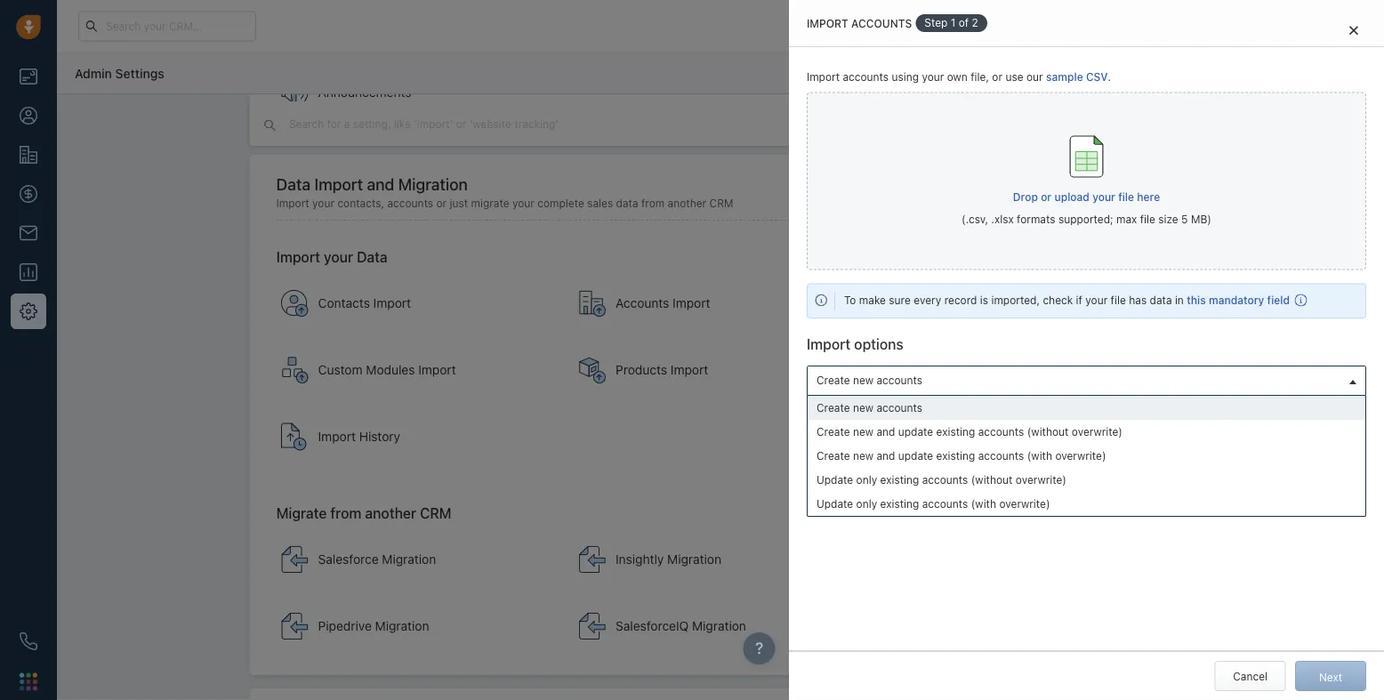 Task type: describe. For each thing, give the bounding box(es) containing it.
salesforce migration
[[318, 552, 436, 567]]

2
[[972, 16, 979, 29]]

skip
[[832, 408, 854, 421]]

create new and update existing accounts (without overwrite) option
[[808, 420, 1366, 444]]

options
[[854, 336, 904, 353]]

owner
[[838, 443, 869, 455]]

accounts inside option
[[979, 450, 1025, 462]]

import history
[[318, 430, 401, 444]]

our
[[1027, 71, 1043, 83]]

accounts import
[[616, 296, 711, 311]]

here
[[1137, 190, 1161, 203]]

sure
[[889, 294, 911, 307]]

insightly
[[616, 552, 664, 567]]

users import
[[913, 363, 988, 378]]

step 1 of 2
[[925, 16, 979, 29]]

only for update only existing accounts (with overwrite)
[[857, 498, 878, 510]]

your up contacts
[[324, 249, 353, 266]]

products import
[[616, 363, 709, 378]]

phone element
[[11, 624, 46, 659]]

has
[[1129, 294, 1147, 307]]

in inside the import options dialog
[[1175, 294, 1184, 307]]

announcements link
[[272, 62, 562, 124]]

create new accounts button
[[807, 366, 1367, 396]]

your for your file has data in this mandatory field
[[1086, 294, 1108, 307]]

create for create new and update existing accounts (with overwrite) option
[[817, 450, 850, 462]]

import options dialog
[[789, 0, 1385, 700]]

file inside drop or upload your file here button
[[1119, 190, 1135, 203]]

bring all your sales data from insightly using a zip file image
[[578, 546, 607, 574]]

and for create new and update existing accounts (without overwrite)
[[877, 426, 896, 438]]

gary
[[817, 465, 841, 477]]

import accounts using your own file, or use our sample csv .
[[807, 71, 1112, 83]]

import accounts
[[807, 17, 912, 29]]

days
[[993, 20, 1015, 32]]

cancel
[[1233, 670, 1268, 682]]

freshsales id
[[1048, 408, 1117, 420]]

freshsales
[[1048, 408, 1103, 420]]

create new accounts inside option
[[817, 402, 923, 414]]

record
[[945, 294, 977, 307]]

freshsales id button
[[1043, 405, 1133, 423]]

skip duplicates automatically by matching
[[832, 408, 1043, 421]]

from inside data import and migration import your contacts, accounts or just migrate your complete sales data from another crm
[[642, 197, 665, 210]]

drop
[[1013, 190, 1038, 203]]

import options
[[807, 336, 904, 353]]

overwrite) down update only existing accounts (without overwrite) option
[[1000, 498, 1050, 510]]

and for create new and update existing accounts (with overwrite)
[[877, 450, 896, 462]]

update for create new and update existing accounts (without overwrite)
[[899, 426, 934, 438]]

if
[[1076, 294, 1083, 307]]

salesforceiq migration
[[616, 619, 747, 634]]

drop or upload your file here
[[1013, 190, 1161, 203]]

sales
[[587, 197, 613, 210]]

this mandatory field link
[[1187, 294, 1290, 307]]

and for data import and migration import your contacts, accounts or just migrate your complete sales data from another crm
[[367, 175, 394, 194]]

update for create new and update existing accounts (with overwrite)
[[899, 450, 934, 462]]

your left contacts,
[[312, 197, 335, 210]]

deals import
[[913, 296, 986, 311]]

of
[[959, 16, 969, 29]]

matching
[[997, 408, 1043, 421]]

phone image
[[20, 633, 37, 650]]

data import and migration import your contacts, accounts or just migrate your complete sales data from another crm
[[276, 175, 734, 210]]

sample csv link
[[1046, 71, 1108, 83]]

create for create new accounts option
[[817, 402, 850, 414]]

sample
[[1046, 71, 1083, 83]]

data inside data import and migration import your contacts, accounts or just migrate your complete sales data from another crm
[[276, 175, 311, 194]]

gary orlando button
[[807, 457, 1074, 487]]

id
[[1106, 408, 1117, 420]]

accounts
[[616, 296, 669, 311]]

import your custom modules using csv or xlsx files (sample csv available) image
[[281, 356, 309, 385]]

custom
[[318, 363, 363, 378]]

migration for salesforceiq migration
[[692, 619, 747, 634]]

migration inside data import and migration import your contacts, accounts or just migrate your complete sales data from another crm
[[398, 175, 468, 194]]

new for create new and update existing accounts (with overwrite) option
[[853, 450, 874, 462]]

to make sure every record is imported, check if
[[844, 294, 1083, 307]]

announcements
[[318, 86, 412, 100]]

import your deals using csv or xlsx files (sample csv available) image
[[876, 290, 904, 318]]

to
[[844, 294, 856, 307]]

own
[[947, 71, 968, 83]]

accounts inside data import and migration import your contacts, accounts or just migrate your complete sales data from another crm
[[387, 197, 433, 210]]

1 vertical spatial data
[[357, 249, 388, 266]]

imported,
[[992, 294, 1040, 307]]

update only existing accounts (with overwrite)
[[817, 498, 1050, 510]]

contacts import
[[318, 296, 411, 311]]

Search your CRM... text field
[[78, 11, 256, 41]]

new inside 'dropdown button'
[[853, 374, 874, 386]]

bring all your sales data from salesforce using a zip file image
[[281, 546, 309, 574]]

0 vertical spatial in
[[968, 20, 977, 32]]

update for update only existing accounts (without overwrite)
[[817, 474, 854, 486]]

.
[[1108, 71, 1112, 83]]

or inside data import and migration import your contacts, accounts or just migrate your complete sales data from another crm
[[436, 197, 447, 210]]

your inside button
[[1093, 190, 1116, 203]]

overwrite) inside option
[[1056, 450, 1106, 462]]

.xlsx
[[992, 213, 1014, 226]]

salesforce
[[318, 552, 379, 567]]

your trial ends in 21 days
[[898, 20, 1015, 32]]

every
[[914, 294, 942, 307]]

admin settings
[[75, 66, 164, 80]]

bring all your sales data from pipedrive using a zip file image
[[281, 612, 309, 641]]

settings
[[115, 66, 164, 80]]

duplicates
[[857, 408, 909, 421]]



Task type: vqa. For each thing, say whether or not it's contained in the screenshot.
Modules
yes



Task type: locate. For each thing, give the bounding box(es) containing it.
using
[[892, 71, 919, 83]]

list box inside the import options dialog
[[808, 396, 1366, 516]]

21
[[980, 20, 990, 32]]

file left has at the top
[[1111, 294, 1126, 307]]

cancel button
[[1215, 661, 1286, 691]]

create for the create new and update existing accounts (without overwrite) option
[[817, 426, 850, 438]]

update inside option
[[817, 498, 854, 510]]

mb)
[[1191, 213, 1212, 226]]

0 vertical spatial and
[[367, 175, 394, 194]]

import your users using csv or xlsx files (sample csv available) image
[[876, 356, 904, 385]]

this
[[1187, 294, 1206, 307]]

data inside the import options dialog
[[1150, 294, 1172, 307]]

(with inside option
[[1028, 450, 1053, 462]]

your left own
[[922, 71, 944, 83]]

0 horizontal spatial your
[[898, 20, 919, 32]]

create up gary
[[817, 450, 850, 462]]

data inside data import and migration import your contacts, accounts or just migrate your complete sales data from another crm
[[616, 197, 639, 210]]

for
[[872, 443, 887, 455]]

1 horizontal spatial data
[[357, 249, 388, 266]]

update only existing accounts (with overwrite) option
[[808, 492, 1366, 516]]

0 horizontal spatial or
[[436, 197, 447, 210]]

update inside option
[[817, 474, 854, 486]]

supported;
[[1059, 213, 1114, 226]]

new for the create new and update existing accounts (without overwrite) option
[[853, 426, 874, 438]]

step
[[925, 16, 948, 29]]

just
[[450, 197, 468, 210]]

crm
[[710, 197, 734, 210], [420, 505, 452, 522]]

1 update from the top
[[899, 426, 934, 438]]

1 vertical spatial and
[[877, 426, 896, 438]]

2 only from the top
[[857, 498, 878, 510]]

only inside option
[[857, 474, 878, 486]]

create inside option
[[817, 450, 850, 462]]

3 create from the top
[[817, 426, 850, 438]]

another right sales on the left of the page
[[668, 197, 707, 210]]

update down gary
[[817, 498, 854, 510]]

and inside option
[[877, 450, 896, 462]]

0 horizontal spatial (without
[[971, 474, 1013, 486]]

your right the if
[[1086, 294, 1108, 307]]

mandatory
[[1209, 294, 1265, 307]]

another inside data import and migration import your contacts, accounts or just migrate your complete sales data from another crm
[[668, 197, 707, 210]]

new for create new accounts option
[[853, 402, 874, 414]]

make
[[859, 294, 886, 307]]

automatically
[[912, 408, 979, 421]]

and inside data import and migration import your contacts, accounts or just migrate your complete sales data from another crm
[[367, 175, 394, 194]]

your
[[898, 20, 919, 32], [1086, 294, 1108, 307]]

overwrite) down freshsales id button
[[1072, 426, 1123, 438]]

trial
[[922, 20, 940, 32]]

0 vertical spatial create new accounts
[[817, 374, 923, 386]]

1
[[951, 16, 956, 29]]

custom modules import
[[318, 363, 456, 378]]

size
[[1159, 213, 1179, 226]]

migration right insightly
[[667, 552, 722, 567]]

import
[[807, 17, 849, 29], [807, 71, 840, 83], [315, 175, 363, 194], [276, 197, 309, 210], [276, 249, 320, 266], [373, 296, 411, 311], [673, 296, 711, 311], [949, 296, 986, 311], [807, 336, 851, 353], [418, 363, 456, 378], [671, 363, 709, 378], [950, 363, 988, 378], [318, 430, 356, 444]]

drop or upload your file here button
[[1013, 182, 1161, 212]]

0 vertical spatial update
[[899, 426, 934, 438]]

by
[[982, 408, 994, 421]]

1 horizontal spatial (without
[[1028, 426, 1069, 438]]

1 vertical spatial crm
[[420, 505, 452, 522]]

another
[[668, 197, 707, 210], [365, 505, 416, 522]]

update up unassigned
[[899, 426, 934, 438]]

another up salesforce migration
[[365, 505, 416, 522]]

migration for salesforce migration
[[382, 552, 436, 567]]

create
[[817, 374, 850, 386], [817, 402, 850, 414], [817, 426, 850, 438], [817, 450, 850, 462]]

migration right "salesforceiq"
[[692, 619, 747, 634]]

migration right salesforce
[[382, 552, 436, 567]]

in left this
[[1175, 294, 1184, 307]]

upload
[[1055, 190, 1090, 203]]

(.csv, .xlsx formats supported; max file size 5 mb)
[[962, 213, 1212, 226]]

update for update only existing accounts (with overwrite)
[[817, 498, 854, 510]]

create new and update existing accounts (with overwrite) option
[[808, 444, 1366, 468]]

create new accounts up duplicates
[[817, 374, 923, 386]]

0 horizontal spatial crm
[[420, 505, 452, 522]]

4 create from the top
[[817, 450, 850, 462]]

1 horizontal spatial your
[[1086, 294, 1108, 307]]

1 horizontal spatial in
[[1175, 294, 1184, 307]]

file,
[[971, 71, 989, 83]]

history
[[359, 430, 401, 444]]

existing down update only existing accounts (without overwrite)
[[881, 498, 920, 510]]

0 horizontal spatial data
[[276, 175, 311, 194]]

2 new from the top
[[853, 402, 874, 414]]

1 vertical spatial data
[[1150, 294, 1172, 307]]

update only existing accounts (without overwrite)
[[817, 474, 1067, 486]]

from
[[642, 197, 665, 210], [331, 505, 362, 522]]

import your accounts using csv or xlsx files (sample csv available) image
[[578, 290, 607, 318]]

0 vertical spatial crm
[[710, 197, 734, 210]]

your left trial at the right top of page
[[898, 20, 919, 32]]

import your data
[[276, 249, 388, 266]]

only down orlando
[[857, 498, 878, 510]]

4 new from the top
[[853, 450, 874, 462]]

migration right the "pipedrive"
[[375, 619, 429, 634]]

(with inside option
[[971, 498, 997, 510]]

and up orlando
[[877, 450, 896, 462]]

2 vertical spatial and
[[877, 450, 896, 462]]

pipedrive migration
[[318, 619, 429, 634]]

your
[[922, 71, 944, 83], [1093, 190, 1116, 203], [312, 197, 335, 210], [512, 197, 535, 210], [324, 249, 353, 266]]

data up contacts import
[[357, 249, 388, 266]]

overwrite) down the create new and update existing accounts (without overwrite) option
[[1056, 450, 1106, 462]]

only inside option
[[857, 498, 878, 510]]

migration for pipedrive migration
[[375, 619, 429, 634]]

1 vertical spatial only
[[857, 498, 878, 510]]

is
[[980, 294, 989, 307]]

accounts inside option
[[923, 474, 968, 486]]

accounts inside 'dropdown button'
[[877, 374, 923, 386]]

Search for a setting, like 'import' or 'website tracking' text field
[[287, 116, 653, 133]]

1 vertical spatial update
[[899, 450, 934, 462]]

ends
[[943, 20, 966, 32]]

1 horizontal spatial data
[[1150, 294, 1172, 307]]

existing inside option
[[881, 474, 920, 486]]

from right sales on the left of the page
[[642, 197, 665, 210]]

1 horizontal spatial from
[[642, 197, 665, 210]]

1 vertical spatial another
[[365, 505, 416, 522]]

create up skip
[[817, 374, 850, 386]]

1 vertical spatial (without
[[971, 474, 1013, 486]]

existing down sales owner for unassigned accounts
[[881, 474, 920, 486]]

contacts,
[[338, 197, 385, 210]]

0 vertical spatial data
[[616, 197, 639, 210]]

migration up just
[[398, 175, 468, 194]]

migrate from another crm
[[276, 505, 452, 522]]

create new accounts inside 'dropdown button'
[[817, 374, 923, 386]]

update
[[817, 474, 854, 486], [817, 498, 854, 510]]

2 create new accounts from the top
[[817, 402, 923, 414]]

(without inside option
[[971, 474, 1013, 486]]

users
[[913, 363, 947, 378]]

0 vertical spatial update
[[817, 474, 854, 486]]

update down sales
[[817, 474, 854, 486]]

update up update only existing accounts (without overwrite)
[[899, 450, 934, 462]]

import your products using csv or xlsx files (sample csv available) image
[[578, 356, 607, 385]]

0 vertical spatial (with
[[1028, 450, 1053, 462]]

new inside option
[[853, 450, 874, 462]]

new
[[853, 374, 874, 386], [853, 402, 874, 414], [853, 426, 874, 438], [853, 450, 874, 462]]

data right sales on the left of the page
[[616, 197, 639, 210]]

existing down create new and update existing accounts (without overwrite)
[[937, 450, 976, 462]]

create up sales
[[817, 402, 850, 414]]

existing down automatically
[[937, 426, 976, 438]]

migration for insightly migration
[[667, 552, 722, 567]]

salesforceiq
[[616, 619, 689, 634]]

in
[[968, 20, 977, 32], [1175, 294, 1184, 307]]

create new accounts up for
[[817, 402, 923, 414]]

or right drop
[[1041, 190, 1052, 203]]

0 horizontal spatial another
[[365, 505, 416, 522]]

migrate
[[276, 505, 327, 522]]

update only existing accounts (without overwrite) option
[[808, 468, 1366, 492]]

only for update only existing accounts (without overwrite)
[[857, 474, 878, 486]]

migration
[[398, 175, 468, 194], [382, 552, 436, 567], [667, 552, 722, 567], [375, 619, 429, 634], [692, 619, 747, 634]]

1 new from the top
[[853, 374, 874, 386]]

your file has data in this mandatory field
[[1086, 294, 1290, 307]]

migrate
[[471, 197, 509, 210]]

create new and update existing accounts (with overwrite)
[[817, 450, 1106, 462]]

close image
[[1350, 25, 1359, 35]]

update inside option
[[899, 426, 934, 438]]

(with
[[1028, 450, 1053, 462], [971, 498, 997, 510]]

update inside option
[[899, 450, 934, 462]]

data right has at the top
[[1150, 294, 1172, 307]]

keep track of every import you've ever done, with record-level details image
[[281, 423, 309, 452]]

0 vertical spatial from
[[642, 197, 665, 210]]

file left here
[[1119, 190, 1135, 203]]

5
[[1182, 213, 1188, 226]]

1 horizontal spatial another
[[668, 197, 707, 210]]

data up import your data
[[276, 175, 311, 194]]

pipedrive
[[318, 619, 372, 634]]

0 vertical spatial file
[[1119, 190, 1135, 203]]

1 vertical spatial file
[[1141, 213, 1156, 226]]

insightly migration
[[616, 552, 722, 567]]

0 vertical spatial (without
[[1028, 426, 1069, 438]]

your inside the import options dialog
[[1086, 294, 1108, 307]]

bring all your sales data from salesforceiq using a zip file image
[[578, 612, 607, 641]]

and up contacts,
[[367, 175, 394, 194]]

products
[[616, 363, 667, 378]]

0 horizontal spatial data
[[616, 197, 639, 210]]

or inside button
[[1041, 190, 1052, 203]]

0 horizontal spatial in
[[968, 20, 977, 32]]

(without down create new and update existing accounts (with overwrite)
[[971, 474, 1013, 486]]

csv
[[1086, 71, 1108, 83]]

sales
[[807, 443, 835, 455]]

1 horizontal spatial or
[[992, 71, 1003, 83]]

existing inside option
[[937, 450, 976, 462]]

0 vertical spatial another
[[668, 197, 707, 210]]

file
[[1119, 190, 1135, 203], [1141, 213, 1156, 226], [1111, 294, 1126, 307]]

accounts
[[852, 17, 912, 29], [843, 71, 889, 83], [387, 197, 433, 210], [877, 374, 923, 386], [877, 402, 923, 414], [979, 426, 1025, 438], [952, 443, 999, 455], [979, 450, 1025, 462], [923, 474, 968, 486], [923, 498, 968, 510]]

list box
[[808, 396, 1366, 516]]

crm inside data import and migration import your contacts, accounts or just migrate your complete sales data from another crm
[[710, 197, 734, 210]]

share news with your team without stepping away from the crm image
[[281, 79, 309, 107]]

1 update from the top
[[817, 474, 854, 486]]

sales owner for unassigned accounts
[[807, 443, 999, 455]]

2 update from the top
[[817, 498, 854, 510]]

check
[[1043, 294, 1073, 307]]

your up (.csv, .xlsx formats supported; max file size 5 mb)
[[1093, 190, 1116, 203]]

0 vertical spatial your
[[898, 20, 919, 32]]

1 vertical spatial update
[[817, 498, 854, 510]]

0 horizontal spatial from
[[331, 505, 362, 522]]

create inside 'dropdown button'
[[817, 374, 850, 386]]

1 create from the top
[[817, 374, 850, 386]]

create new accounts option
[[808, 396, 1366, 420]]

2 vertical spatial file
[[1111, 294, 1126, 307]]

overwrite) up update only existing accounts (with overwrite) option
[[1016, 474, 1067, 486]]

(without down freshsales
[[1028, 426, 1069, 438]]

2 horizontal spatial or
[[1041, 190, 1052, 203]]

from right migrate
[[331, 505, 362, 522]]

in left 21
[[968, 20, 977, 32]]

and down duplicates
[[877, 426, 896, 438]]

1 horizontal spatial crm
[[710, 197, 734, 210]]

and inside option
[[877, 426, 896, 438]]

only down for
[[857, 474, 878, 486]]

2 create from the top
[[817, 402, 850, 414]]

1 only from the top
[[857, 474, 878, 486]]

update
[[899, 426, 934, 438], [899, 450, 934, 462]]

1 vertical spatial from
[[331, 505, 362, 522]]

import history link
[[272, 406, 562, 468]]

0 vertical spatial only
[[857, 474, 878, 486]]

or left just
[[436, 197, 447, 210]]

(with down matching
[[1028, 450, 1053, 462]]

0 horizontal spatial (with
[[971, 498, 997, 510]]

1 horizontal spatial (with
[[1028, 450, 1053, 462]]

max
[[1117, 213, 1138, 226]]

field
[[1268, 294, 1290, 307]]

create down skip
[[817, 426, 850, 438]]

your right the migrate
[[512, 197, 535, 210]]

your for your trial ends in 21 days
[[898, 20, 919, 32]]

import your contacts using csv or xlsx files (sample csv available) image
[[281, 290, 309, 318]]

0 vertical spatial data
[[276, 175, 311, 194]]

1 vertical spatial create new accounts
[[817, 402, 923, 414]]

overwrite) inside option
[[1016, 474, 1067, 486]]

(with down update only existing accounts (without overwrite)
[[971, 498, 997, 510]]

1 vertical spatial in
[[1175, 294, 1184, 307]]

freshworks switcher image
[[20, 673, 37, 691]]

1 vertical spatial your
[[1086, 294, 1108, 307]]

file left size
[[1141, 213, 1156, 226]]

1 create new accounts from the top
[[817, 374, 923, 386]]

use
[[1006, 71, 1024, 83]]

(without inside option
[[1028, 426, 1069, 438]]

3 new from the top
[[853, 426, 874, 438]]

create new and update existing accounts (without overwrite)
[[817, 426, 1123, 438]]

(.csv,
[[962, 213, 989, 226]]

existing
[[937, 426, 976, 438], [937, 450, 976, 462], [881, 474, 920, 486], [881, 498, 920, 510]]

overwrite)
[[1072, 426, 1123, 438], [1056, 450, 1106, 462], [1016, 474, 1067, 486], [1000, 498, 1050, 510]]

formats
[[1017, 213, 1056, 226]]

1 vertical spatial (with
[[971, 498, 997, 510]]

or left use in the top of the page
[[992, 71, 1003, 83]]

unassigned
[[890, 443, 949, 455]]

2 update from the top
[[899, 450, 934, 462]]

list box containing create new accounts
[[808, 396, 1366, 516]]



